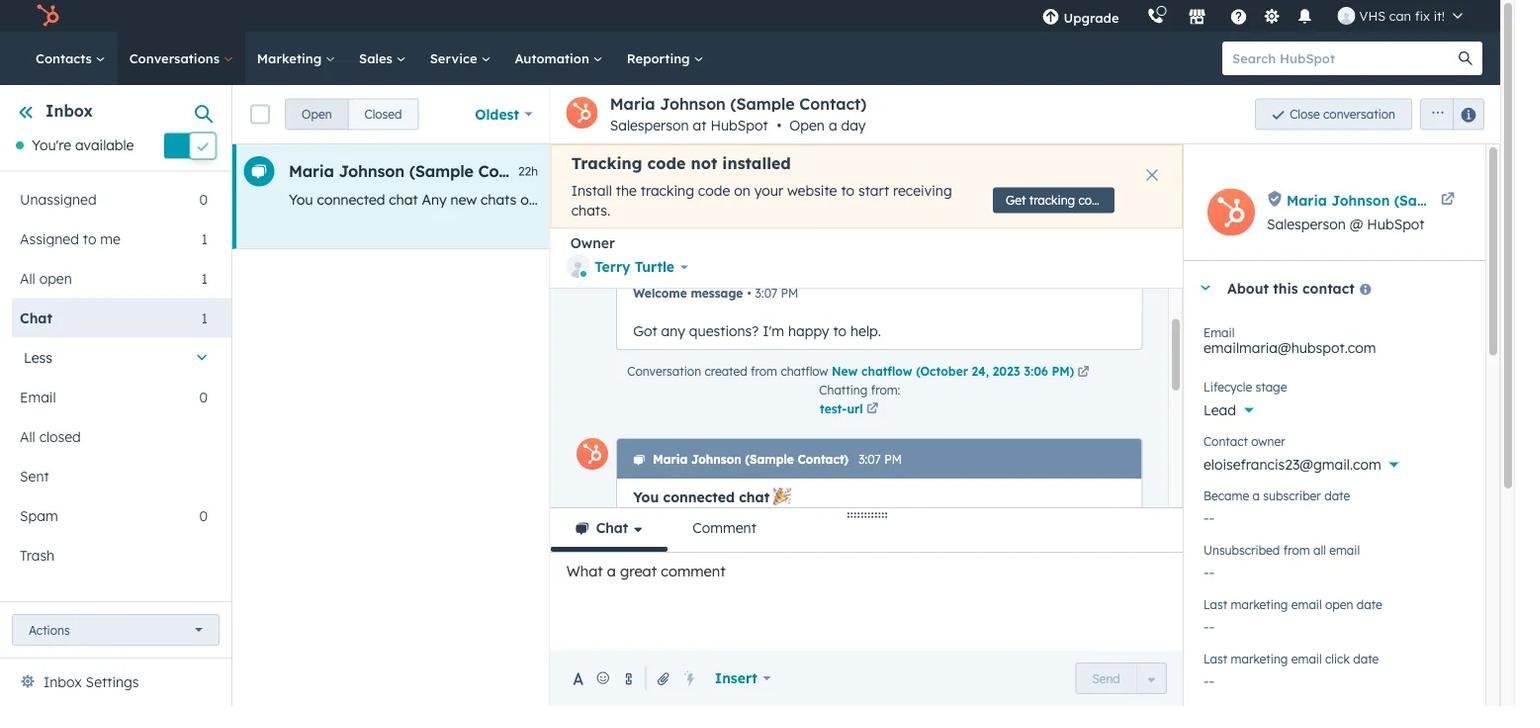 Task type: locate. For each thing, give the bounding box(es) containing it.
service link
[[418, 32, 503, 85]]

menu
[[1029, 0, 1477, 32]]

sent
[[20, 467, 49, 485]]

maria johnson (sample contact) up @
[[1287, 191, 1516, 209]]

like inside row
[[867, 191, 888, 208]]

johnson down the closed
[[339, 161, 405, 181]]

your down installed
[[755, 182, 784, 199]]

1 link opens in a new window image from the top
[[867, 401, 879, 419]]

email for email
[[20, 388, 56, 406]]

from:
[[871, 383, 900, 398]]

1 vertical spatial 1
[[201, 269, 208, 287]]

0 horizontal spatial the
[[616, 182, 637, 199]]

1 horizontal spatial salesperson
[[1268, 216, 1347, 233]]

date for click
[[1354, 652, 1380, 666]]

send inside row
[[1027, 191, 1060, 208]]

connected for you connected chat any new chats on your website will appear here. choose what you'd like to do next:  try it out  send a test chat from any page where the tracking code is installed: https:/
[[317, 191, 385, 208]]

0 for spam
[[199, 507, 208, 524]]

tracking up salesperson @ hubspot
[[1306, 191, 1360, 208]]

hubspot down maria johnson (sample contact) link
[[1368, 216, 1425, 233]]

you'd
[[828, 191, 863, 208], [1039, 509, 1074, 527]]

welcome message • 3:07 pm
[[633, 286, 798, 301]]

tracking code not installed alert
[[551, 144, 1183, 229]]

tracking left test
[[1030, 193, 1076, 208]]

i'm
[[763, 322, 784, 340]]

3:07 up i'm
[[755, 286, 777, 301]]

0 horizontal spatial what
[[791, 191, 824, 208]]

date down unsubscribed from all email text box
[[1357, 597, 1383, 612]]

0 horizontal spatial any
[[661, 322, 685, 340]]

any left page
[[1173, 191, 1197, 208]]

0 vertical spatial marketing
[[1232, 597, 1289, 612]]

1 horizontal spatial send
[[1093, 671, 1121, 686]]

maria
[[610, 94, 656, 114], [289, 161, 334, 181], [1287, 191, 1328, 209], [653, 452, 687, 467]]

got
[[633, 322, 657, 340]]

email down unsubscribed from all email text box
[[1292, 597, 1323, 612]]

you up chat button
[[633, 489, 659, 506]]

1 vertical spatial send
[[1093, 671, 1121, 686]]

from down close "image"
[[1138, 191, 1169, 208]]

0 vertical spatial chats
[[481, 191, 517, 208]]

notifications image
[[1297, 9, 1315, 27]]

(sample
[[731, 94, 795, 114], [410, 161, 474, 181], [1395, 191, 1452, 209], [745, 452, 794, 467]]

comment button
[[668, 509, 782, 552]]

open down unsubscribed from all email text box
[[1326, 597, 1354, 612]]

chat for you connected chat any new chats on your website will appear here. choose what you'd like to do next:  try it out  send a test chat from any page where the tracking code is installed: https:/
[[389, 191, 418, 208]]

maria inside row
[[289, 161, 334, 181]]

actions
[[29, 623, 70, 638]]

1 vertical spatial email
[[1292, 597, 1323, 612]]

all for all closed
[[20, 428, 35, 445]]

insert
[[715, 670, 758, 687]]

1 vertical spatial choose
[[950, 509, 998, 527]]

0 vertical spatial appear
[[652, 191, 700, 208]]

assigned
[[20, 230, 79, 247]]

(sample inside row
[[410, 161, 474, 181]]

0 vertical spatial maria johnson (sample contact)
[[289, 161, 546, 181]]

you're available image
[[16, 142, 24, 150]]

code inside get tracking code button
[[1079, 193, 1107, 208]]

any right got
[[661, 322, 685, 340]]

hubspot right "at"
[[711, 117, 769, 134]]

1 horizontal spatial appear
[[863, 509, 911, 527]]

• right "message"
[[747, 286, 751, 301]]

contact) up day
[[800, 94, 867, 114]]

will
[[628, 191, 648, 208], [839, 509, 859, 527]]

chatflow left the new
[[781, 364, 828, 379]]

maria johnson (sample contact)
[[289, 161, 546, 181], [1287, 191, 1516, 209]]

0 vertical spatial all
[[20, 269, 35, 287]]

• inside the maria johnson (sample contact) salesperson at hubspot • open a day
[[777, 117, 782, 134]]

2 horizontal spatial from
[[1284, 543, 1311, 558]]

new inside you connected chat 🎉 any new chats on your website will appear here. choose what you'd like to do next:
[[662, 509, 688, 527]]

0 vertical spatial chat
[[20, 309, 52, 326]]

all inside 'button'
[[20, 428, 35, 445]]

salesperson left @
[[1268, 216, 1347, 233]]

chat up great
[[596, 520, 629, 537]]

choose
[[739, 191, 787, 208], [950, 509, 998, 527]]

0 horizontal spatial pm
[[781, 286, 798, 301]]

next: left try at the right top of page
[[931, 191, 962, 208]]

• up installed
[[777, 117, 782, 134]]

chat inside you connected chat 🎉 any new chats on your website will appear here. choose what you'd like to do next:
[[739, 489, 770, 506]]

1 vertical spatial appear
[[863, 509, 911, 527]]

0 vertical spatial 1
[[201, 230, 208, 247]]

0 vertical spatial new
[[451, 191, 477, 208]]

open left day
[[790, 117, 825, 134]]

you'd inside you connected chat 🎉 any new chats on your website will appear here. choose what you'd like to do next:
[[1039, 509, 1074, 527]]

contact) right is
[[1456, 191, 1516, 209]]

connected down the closed
[[317, 191, 385, 208]]

0 horizontal spatial any
[[422, 191, 447, 208]]

contact) down oldest popup button
[[479, 161, 546, 181]]

pm down test-url link
[[884, 452, 902, 467]]

tracking inside install the tracking code on your website to start receiving chats.
[[641, 182, 695, 199]]

Became a subscriber date text field
[[1204, 500, 1466, 531]]

a left test
[[1064, 191, 1073, 208]]

on down 22h
[[521, 191, 537, 208]]

(sample down the "closed" button
[[410, 161, 474, 181]]

marketing down unsubscribed
[[1232, 597, 1289, 612]]

contact owner
[[1204, 434, 1286, 449]]

group
[[285, 98, 419, 130], [1413, 98, 1485, 130]]

emailmaria@hubspot.com
[[1204, 339, 1377, 357]]

inbox left settings
[[44, 674, 82, 691]]

Last marketing email click date text field
[[1204, 663, 1466, 695]]

the
[[616, 182, 637, 199], [1281, 191, 1302, 208]]

website inside row
[[574, 191, 624, 208]]

1 vertical spatial open
[[1326, 597, 1354, 612]]

turtle
[[635, 258, 675, 276]]

a left day
[[829, 117, 838, 134]]

contact) inside row
[[479, 161, 546, 181]]

0 horizontal spatial like
[[867, 191, 888, 208]]

you for you connected chat 🎉 any new chats on your website will appear here. choose what you'd like to do next:
[[633, 489, 659, 506]]

your down 🎉
[[752, 509, 781, 527]]

1 chatflow from the left
[[781, 364, 828, 379]]

next: up what a great comment
[[654, 530, 685, 547]]

1 horizontal spatial hubspot
[[1368, 216, 1425, 233]]

chats inside you connected chat 🎉 any new chats on your website will appear here. choose what you'd like to do next:
[[692, 509, 728, 527]]

0 horizontal spatial chatflow
[[781, 364, 828, 379]]

johnson up "at"
[[660, 94, 726, 114]]

maria up salesperson @ hubspot
[[1287, 191, 1328, 209]]

1 horizontal spatial here.
[[914, 509, 946, 527]]

0 horizontal spatial open
[[302, 107, 332, 122]]

1 vertical spatial you'd
[[1039, 509, 1074, 527]]

new left comment
[[662, 509, 688, 527]]

0 vertical spatial open
[[39, 269, 72, 287]]

on down maria johnson (sample contact) 3:07 pm
[[732, 509, 748, 527]]

terry turtle
[[595, 258, 675, 276]]

your right manage
[[690, 676, 720, 693]]

2 all from the top
[[20, 428, 35, 445]]

contact)
[[800, 94, 867, 114], [479, 161, 546, 181], [1456, 191, 1516, 209], [798, 452, 849, 467]]

you down open button
[[289, 191, 313, 208]]

marketplaces image
[[1189, 9, 1207, 27]]

1 horizontal spatial will
[[839, 509, 859, 527]]

1 vertical spatial connected
[[663, 489, 735, 506]]

1 horizontal spatial chat
[[596, 520, 629, 537]]

chat for manage your chat messaging and automation.
[[723, 676, 752, 693]]

1 0 from the top
[[199, 190, 208, 208]]

2 marketing from the top
[[1232, 652, 1289, 666]]

1 vertical spatial 3:07
[[859, 452, 881, 467]]

3 0 from the top
[[199, 507, 208, 524]]

maria inside the maria johnson (sample contact) salesperson at hubspot • open a day
[[610, 94, 656, 114]]

1 horizontal spatial tracking
[[1030, 193, 1076, 208]]

(sample inside the maria johnson (sample contact) salesperson at hubspot • open a day
[[731, 94, 795, 114]]

1 vertical spatial do
[[633, 530, 650, 547]]

0 vertical spatial do
[[910, 191, 927, 208]]

hubspot image
[[36, 4, 59, 28]]

on inside you connected chat 🎉 any new chats on your website will appear here. choose what you'd like to do next:
[[732, 509, 748, 527]]

the down tracking
[[616, 182, 637, 199]]

salesperson up tracking code not installed
[[610, 117, 689, 134]]

connected inside row
[[317, 191, 385, 208]]

you inside you connected chat 🎉 any new chats on your website will appear here. choose what you'd like to do next:
[[633, 489, 659, 506]]

•
[[777, 117, 782, 134], [747, 286, 751, 301]]

1 horizontal spatial any
[[633, 509, 658, 527]]

sales link
[[347, 32, 418, 85]]

do up great
[[633, 530, 650, 547]]

tracking down tracking code not installed
[[641, 182, 695, 199]]

your
[[755, 182, 784, 199], [541, 191, 570, 208], [752, 509, 781, 527], [690, 676, 720, 693]]

you inside row
[[289, 191, 313, 208]]

0 horizontal spatial •
[[747, 286, 751, 301]]

inbox for inbox
[[46, 101, 93, 121]]

lead
[[1204, 402, 1237, 419]]

owner
[[571, 235, 615, 252]]

2 last from the top
[[1204, 652, 1228, 666]]

code inside live chat from maria johnson (sample contact) with context you connected chat
any new chats on your website will appear here. choose what you'd like to do next:

try it out 
send a test chat from any page where the tracking code is installed: https://app.hubs row
[[1364, 191, 1396, 208]]

0 horizontal spatial new
[[451, 191, 477, 208]]

1 vertical spatial salesperson
[[1268, 216, 1347, 233]]

code left is
[[1364, 191, 1396, 208]]

1 horizontal spatial chatflow
[[861, 364, 912, 379]]

next: inside you connected chat 🎉 any new chats on your website will appear here. choose what you'd like to do next:
[[654, 530, 685, 547]]

@
[[1350, 216, 1364, 233]]

open down assigned
[[39, 269, 72, 287]]

a right "what"
[[607, 563, 616, 580]]

johnson up @
[[1332, 191, 1391, 209]]

1 vertical spatial new
[[662, 509, 688, 527]]

1 horizontal spatial connected
[[663, 489, 735, 506]]

email for click
[[1292, 652, 1323, 666]]

0 horizontal spatial do
[[633, 530, 650, 547]]

3:07 down test-url link
[[859, 452, 881, 467]]

2 link opens in a new window image from the top
[[1078, 367, 1089, 379]]

1 horizontal spatial open
[[790, 117, 825, 134]]

message
[[691, 286, 743, 301]]

will down maria johnson (sample contact) 3:07 pm
[[839, 509, 859, 527]]

0 vertical spatial salesperson
[[610, 117, 689, 134]]

0 horizontal spatial tracking
[[641, 182, 695, 199]]

0 horizontal spatial send
[[1027, 191, 1060, 208]]

0 vertical spatial any
[[422, 191, 447, 208]]

0 horizontal spatial chat
[[20, 309, 52, 326]]

open down marketing "link"
[[302, 107, 332, 122]]

chat left 🎉
[[739, 489, 770, 506]]

0 vertical spatial hubspot
[[711, 117, 769, 134]]

from left all
[[1284, 543, 1311, 558]]

code right get
[[1079, 193, 1107, 208]]

day
[[842, 117, 866, 134]]

all closed
[[20, 428, 81, 445]]

choose inside live chat from maria johnson (sample contact) with context you connected chat
any new chats on your website will appear here. choose what you'd like to do next:

try it out 
send a test chat from any page where the tracking code is installed: https://app.hubs row
[[739, 191, 787, 208]]

1 vertical spatial email
[[20, 388, 56, 406]]

1 marketing from the top
[[1232, 597, 1289, 612]]

any inside you connected chat 🎉 any new chats on your website will appear here. choose what you'd like to do next:
[[633, 509, 658, 527]]

tracking code not installed
[[572, 153, 791, 173]]

open
[[39, 269, 72, 287], [1326, 597, 1354, 612]]

maria down reporting
[[610, 94, 656, 114]]

what inside row
[[791, 191, 824, 208]]

chat left messaging
[[723, 676, 752, 693]]

conversations link
[[117, 32, 245, 85]]

from right created
[[751, 364, 777, 379]]

lead button
[[1204, 391, 1466, 424]]

0 vertical spatial connected
[[317, 191, 385, 208]]

2 0 from the top
[[199, 388, 208, 406]]

maria down open button
[[289, 161, 334, 181]]

1 group from the left
[[285, 98, 419, 130]]

2 1 from the top
[[201, 269, 208, 287]]

group down search image
[[1413, 98, 1485, 130]]

hubspot link
[[24, 4, 74, 28]]

1 horizontal spatial you'd
[[1039, 509, 1074, 527]]

tracking inside get tracking code button
[[1030, 193, 1076, 208]]

email right all
[[1330, 543, 1361, 558]]

eloisefrancis23@gmail.com
[[1204, 456, 1382, 473]]

chat down the closed
[[389, 191, 418, 208]]

trash button
[[12, 536, 208, 575]]

new down oldest
[[451, 191, 477, 208]]

johnson inside row
[[339, 161, 405, 181]]

main content
[[233, 85, 1516, 707]]

code left the not
[[648, 153, 686, 173]]

0 vertical spatial will
[[628, 191, 648, 208]]

0 horizontal spatial chats
[[481, 191, 517, 208]]

0 horizontal spatial appear
[[652, 191, 700, 208]]

all left closed
[[20, 428, 35, 445]]

trash
[[20, 547, 55, 564]]

sales
[[359, 50, 396, 66]]

website down 🎉
[[785, 509, 835, 527]]

connected up comment
[[663, 489, 735, 506]]

from inside row
[[1138, 191, 1169, 208]]

the right "where"
[[1281, 191, 1302, 208]]

new
[[451, 191, 477, 208], [662, 509, 688, 527]]

1 horizontal spatial next:
[[931, 191, 962, 208]]

out
[[1002, 191, 1024, 208]]

date down eloisefrancis23@gmail.com popup button
[[1325, 488, 1351, 503]]

1 horizontal spatial chats
[[692, 509, 728, 527]]

1 vertical spatial 0
[[199, 388, 208, 406]]

marketing down last marketing email open date
[[1232, 652, 1289, 666]]

1 1 from the top
[[201, 230, 208, 247]]

help button
[[1223, 0, 1256, 32]]

Last marketing email open date text field
[[1204, 609, 1466, 640]]

contact) inside the maria johnson (sample contact) salesperson at hubspot • open a day
[[800, 94, 867, 114]]

lifecycle stage
[[1204, 379, 1288, 394]]

open
[[302, 107, 332, 122], [790, 117, 825, 134]]

1 all from the top
[[20, 269, 35, 287]]

0 horizontal spatial from
[[751, 364, 777, 379]]

1 horizontal spatial maria johnson (sample contact)
[[1287, 191, 1516, 209]]

2 vertical spatial 0
[[199, 507, 208, 524]]

link opens in a new window image
[[1078, 364, 1089, 382], [1078, 367, 1089, 379]]

last down last marketing email open date
[[1204, 652, 1228, 666]]

1 horizontal spatial do
[[910, 191, 927, 208]]

1 vertical spatial like
[[1078, 509, 1099, 527]]

1 horizontal spatial email
[[1204, 325, 1235, 340]]

email inside email emailmaria@hubspot.com
[[1204, 325, 1235, 340]]

1 horizontal spatial what
[[1002, 509, 1035, 527]]

1 vertical spatial any
[[633, 509, 658, 527]]

on down installed
[[734, 182, 751, 199]]

1 vertical spatial inbox
[[44, 674, 82, 691]]

chatflow up the from:
[[861, 364, 912, 379]]

1 horizontal spatial from
[[1138, 191, 1169, 208]]

welcome
[[633, 286, 687, 301]]

0 for email
[[199, 388, 208, 406]]

0 for unassigned
[[199, 190, 208, 208]]

0 horizontal spatial choose
[[739, 191, 787, 208]]

group down sales on the top left of the page
[[285, 98, 419, 130]]

0 horizontal spatial hubspot
[[711, 117, 769, 134]]

1 last from the top
[[1204, 597, 1228, 612]]

website down tracking
[[574, 191, 624, 208]]

settings image
[[1264, 8, 1282, 26]]

oldest
[[475, 105, 519, 123]]

will inside row
[[628, 191, 648, 208]]

0 horizontal spatial email
[[20, 388, 56, 406]]

email down caret image
[[1204, 325, 1235, 340]]

2 vertical spatial date
[[1354, 652, 1380, 666]]

marketing for last marketing email open date
[[1232, 597, 1289, 612]]

connected inside you connected chat 🎉 any new chats on your website will appear here. choose what you'd like to do next:
[[663, 489, 735, 506]]

0 horizontal spatial connected
[[317, 191, 385, 208]]

do inside row
[[910, 191, 927, 208]]

0 horizontal spatial you'd
[[828, 191, 863, 208]]

0 horizontal spatial will
[[628, 191, 648, 208]]

help.
[[850, 322, 881, 340]]

1 vertical spatial from
[[751, 364, 777, 379]]

0 vertical spatial next:
[[931, 191, 962, 208]]

all
[[20, 269, 35, 287], [20, 428, 35, 445]]

email left click
[[1292, 652, 1323, 666]]

marketplaces button
[[1177, 0, 1219, 32]]

0 vertical spatial date
[[1325, 488, 1351, 503]]

do inside you connected chat 🎉 any new chats on your website will appear here. choose what you'd like to do next:
[[633, 530, 650, 547]]

link opens in a new window image
[[867, 401, 879, 419], [867, 404, 879, 416]]

date right click
[[1354, 652, 1380, 666]]

all down assigned
[[20, 269, 35, 287]]

to inside you connected chat 🎉 any new chats on your website will appear here. choose what you'd like to do next:
[[1103, 509, 1117, 527]]

2 vertical spatial email
[[1292, 652, 1323, 666]]

terry turtle image
[[1338, 7, 1356, 25]]

0
[[199, 190, 208, 208], [199, 388, 208, 406], [199, 507, 208, 524]]

0 vertical spatial choose
[[739, 191, 787, 208]]

email
[[1204, 325, 1235, 340], [20, 388, 56, 406]]

pm up i'm
[[781, 286, 798, 301]]

try
[[966, 191, 985, 208]]

email down less
[[20, 388, 56, 406]]

chats down oldest popup button
[[481, 191, 517, 208]]

inbox up you're available
[[46, 101, 93, 121]]

at
[[693, 117, 707, 134]]

1 vertical spatial hubspot
[[1368, 216, 1425, 233]]

last for last marketing email open date
[[1204, 597, 1228, 612]]

0 vertical spatial here.
[[703, 191, 735, 208]]

maria johnson (sample contact) down the "closed" button
[[289, 161, 546, 181]]

close image
[[1147, 169, 1159, 181]]

0 vertical spatial from
[[1138, 191, 1169, 208]]

connected for you connected chat 🎉 any new chats on your website will appear here. choose what you'd like to do next:
[[663, 489, 735, 506]]

0 vertical spatial •
[[777, 117, 782, 134]]

Closed button
[[348, 98, 419, 130]]

chat
[[389, 191, 418, 208], [1105, 191, 1134, 208], [739, 489, 770, 506], [723, 676, 752, 693]]

1 vertical spatial date
[[1357, 597, 1383, 612]]

a
[[829, 117, 838, 134], [1064, 191, 1073, 208], [1253, 488, 1261, 503], [607, 563, 616, 580]]

last down unsubscribed
[[1204, 597, 1228, 612]]

1 horizontal spatial choose
[[950, 509, 998, 527]]

chat right test
[[1105, 191, 1134, 208]]

will right install
[[628, 191, 648, 208]]

maria johnson (sample contact) inside row
[[289, 161, 546, 181]]

email
[[1330, 543, 1361, 558], [1292, 597, 1323, 612], [1292, 652, 1323, 666]]

tracking
[[641, 182, 695, 199], [1306, 191, 1360, 208], [1030, 193, 1076, 208]]

johnson up comment
[[691, 452, 741, 467]]

the inside install the tracking code on your website to start receiving chats.
[[616, 182, 637, 199]]

code down the not
[[698, 182, 731, 199]]

appear inside live chat from maria johnson (sample contact) with context you connected chat
any new chats on your website will appear here. choose what you'd like to do next:

try it out 
send a test chat from any page where the tracking code is installed: https://app.hubs row
[[652, 191, 700, 208]]

automation
[[515, 50, 593, 66]]

your inside install the tracking code on your website to start receiving chats.
[[755, 182, 784, 199]]

your left chats.
[[541, 191, 570, 208]]

chats up the "comment"
[[692, 509, 728, 527]]

you connected chat any new chats on your website will appear here. choose what you'd like to do next:  try it out  send a test chat from any page where the tracking code is installed: https:/
[[289, 191, 1516, 208]]

2 group from the left
[[1413, 98, 1485, 130]]

0 horizontal spatial next:
[[654, 530, 685, 547]]

1 horizontal spatial •
[[777, 117, 782, 134]]

1 vertical spatial chat
[[596, 520, 629, 537]]

1 vertical spatial last
[[1204, 652, 1228, 666]]

last marketing email click date
[[1204, 652, 1380, 666]]

0 vertical spatial pm
[[781, 286, 798, 301]]

22h
[[518, 164, 538, 179]]

website left start
[[788, 182, 838, 199]]

johnson inside the maria johnson (sample contact) salesperson at hubspot • open a day
[[660, 94, 726, 114]]

1 vertical spatial what
[[1002, 509, 1035, 527]]

on inside install the tracking code on your website to start receiving chats.
[[734, 182, 751, 199]]

choose inside you connected chat 🎉 any new chats on your website will appear here. choose what you'd like to do next:
[[950, 509, 998, 527]]

menu item
[[1134, 0, 1138, 32]]

about this contact button
[[1184, 261, 1466, 315]]

chat up less
[[20, 309, 52, 326]]

(sample up installed
[[731, 94, 795, 114]]

do right start
[[910, 191, 927, 208]]

here. inside you connected chat 🎉 any new chats on your website will appear here. choose what you'd like to do next:
[[914, 509, 946, 527]]

maria johnson (sample contact) 3:07 pm
[[653, 452, 902, 467]]

search image
[[1460, 51, 1473, 65]]

last marketing email open date
[[1204, 597, 1383, 612]]

0 horizontal spatial 3:07
[[755, 286, 777, 301]]

marketing
[[1232, 597, 1289, 612], [1232, 652, 1289, 666]]

a inside the maria johnson (sample contact) salesperson at hubspot • open a day
[[829, 117, 838, 134]]

install
[[572, 182, 612, 199]]

1 vertical spatial •
[[747, 286, 751, 301]]



Task type: describe. For each thing, give the bounding box(es) containing it.
you for you connected chat any new chats on your website will appear here. choose what you'd like to do next:  try it out  send a test chat from any page where the tracking code is installed: https:/
[[289, 191, 313, 208]]

a inside row
[[1064, 191, 1073, 208]]

happy
[[788, 322, 829, 340]]

test-url link
[[819, 399, 900, 419]]

chatting
[[819, 383, 868, 398]]

contact) down test- at bottom
[[798, 452, 849, 467]]

oldest button
[[462, 95, 546, 134]]

new
[[832, 364, 858, 379]]

reporting link
[[615, 32, 716, 85]]

inbox for inbox settings
[[44, 674, 82, 691]]

it!
[[1434, 7, 1446, 24]]

Search HubSpot search field
[[1223, 42, 1466, 75]]

terry
[[595, 258, 631, 276]]

stage
[[1256, 379, 1288, 394]]

salesperson @ hubspot
[[1268, 216, 1425, 233]]

get tracking code
[[1006, 193, 1107, 208]]

(october
[[916, 364, 968, 379]]

questions?
[[689, 322, 759, 340]]

a right became at the right bottom
[[1253, 488, 1261, 503]]

inbox settings
[[44, 674, 139, 691]]

main content containing maria johnson (sample contact)
[[233, 85, 1516, 707]]

send button
[[1076, 663, 1138, 695]]

chatting from:
[[819, 383, 900, 398]]

test-url
[[820, 402, 863, 417]]

menu containing vhs can fix it!
[[1029, 0, 1477, 32]]

all open
[[20, 269, 72, 287]]

new inside row
[[451, 191, 477, 208]]

0 vertical spatial 3:07
[[755, 286, 777, 301]]

all
[[1314, 543, 1327, 558]]

maria down conversation
[[653, 452, 687, 467]]

spam
[[20, 507, 58, 524]]

manage your chat messaging and automation.
[[633, 676, 944, 693]]

install the tracking code on your website to start receiving chats.
[[572, 182, 953, 219]]

open inside the maria johnson (sample contact) salesperson at hubspot • open a day
[[790, 117, 825, 134]]

conversation
[[1324, 107, 1396, 122]]

new chatflow (october 24, 2023 3:06 pm)
[[832, 364, 1075, 379]]

upgrade image
[[1042, 9, 1060, 27]]

Unsubscribed from all email text field
[[1204, 554, 1466, 586]]

new chatflow (october 24, 2023 3:06 pm) link
[[832, 364, 1092, 382]]

to inside row
[[892, 191, 906, 208]]

fix
[[1416, 7, 1431, 24]]

on inside row
[[521, 191, 537, 208]]

assigned to me
[[20, 230, 121, 247]]

close
[[1291, 107, 1321, 122]]

caret image
[[1200, 285, 1212, 290]]

great
[[620, 563, 657, 580]]

any inside row
[[1173, 191, 1197, 208]]

the inside row
[[1281, 191, 1302, 208]]

became
[[1204, 488, 1250, 503]]

chats.
[[572, 201, 611, 219]]

insert button
[[702, 659, 784, 699]]

vhs
[[1360, 7, 1386, 24]]

settings
[[86, 674, 139, 691]]

you'd inside row
[[828, 191, 863, 208]]

send group
[[1076, 663, 1168, 695]]

what
[[567, 563, 603, 580]]

where
[[1238, 191, 1278, 208]]

lifecycle
[[1204, 379, 1253, 394]]

1 horizontal spatial pm
[[884, 452, 902, 467]]

last for last marketing email click date
[[1204, 652, 1228, 666]]

closed
[[39, 428, 81, 445]]

subscriber
[[1264, 488, 1322, 503]]

unassigned
[[20, 190, 97, 208]]

marketing for last marketing email click date
[[1232, 652, 1289, 666]]

page
[[1201, 191, 1235, 208]]

what inside you connected chat 🎉 any new chats on your website will appear here. choose what you'd like to do next:
[[1002, 509, 1035, 527]]

what a great comment
[[567, 563, 726, 580]]

next: inside row
[[931, 191, 962, 208]]

is
[[1400, 191, 1410, 208]]

contacts
[[36, 50, 96, 66]]

about
[[1228, 279, 1270, 297]]

hubspot inside the maria johnson (sample contact) salesperson at hubspot • open a day
[[711, 117, 769, 134]]

pm)
[[1052, 364, 1075, 379]]

eloisefrancis23@gmail.com button
[[1204, 445, 1466, 478]]

to inside install the tracking code on your website to start receiving chats.
[[841, 182, 855, 199]]

all for all open
[[20, 269, 35, 287]]

group containing open
[[285, 98, 419, 130]]

chat inside button
[[596, 520, 629, 537]]

1 vertical spatial any
[[661, 322, 685, 340]]

this
[[1274, 279, 1299, 297]]

maria johnson (sample contact) salesperson at hubspot • open a day
[[610, 94, 867, 134]]

contact
[[1303, 279, 1355, 297]]

chats inside live chat from maria johnson (sample contact) with context you connected chat
any new chats on your website will appear here. choose what you'd like to do next:

try it out 
send a test chat from any page where the tracking code is installed: https://app.hubs row
[[481, 191, 517, 208]]

2 chatflow from the left
[[861, 364, 912, 379]]

comment
[[693, 520, 757, 537]]

chat for you connected chat 🎉 any new chats on your website will appear here. choose what you'd like to do next:
[[739, 489, 770, 506]]

24,
[[972, 364, 989, 379]]

your inside you connected chat 🎉 any new chats on your website will appear here. choose what you'd like to do next:
[[752, 509, 781, 527]]

like inside you connected chat 🎉 any new chats on your website will appear here. choose what you'd like to do next:
[[1078, 509, 1099, 527]]

got any questions? i'm happy to help.
[[633, 322, 881, 340]]

send inside button
[[1093, 671, 1121, 686]]

2 link opens in a new window image from the top
[[867, 404, 879, 416]]

open inside main content
[[1326, 597, 1354, 612]]

your inside row
[[541, 191, 570, 208]]

🎉
[[773, 489, 787, 506]]

reporting
[[627, 50, 694, 66]]

date for open
[[1357, 597, 1383, 612]]

email for open
[[1292, 597, 1323, 612]]

available
[[75, 137, 134, 154]]

inbox settings link
[[44, 671, 139, 695]]

vhs can fix it! button
[[1327, 0, 1475, 32]]

code inside install the tracking code on your website to start receiving chats.
[[698, 182, 731, 199]]

owner
[[1252, 434, 1286, 449]]

you're
[[32, 137, 71, 154]]

messaging
[[756, 676, 828, 693]]

salesperson inside the maria johnson (sample contact) salesperson at hubspot • open a day
[[610, 117, 689, 134]]

1 link opens in a new window image from the top
[[1078, 364, 1089, 382]]

(sample left the https:/
[[1395, 191, 1452, 209]]

email for email emailmaria@hubspot.com
[[1204, 325, 1235, 340]]

calling icon image
[[1147, 8, 1165, 25]]

website inside install the tracking code on your website to start receiving chats.
[[788, 182, 838, 199]]

close conversation button
[[1256, 98, 1413, 130]]

appear inside you connected chat 🎉 any new chats on your website will appear here. choose what you'd like to do next:
[[863, 509, 911, 527]]

conversations
[[129, 50, 223, 66]]

0 vertical spatial email
[[1330, 543, 1361, 558]]

1 for to
[[201, 230, 208, 247]]

conversation
[[627, 364, 701, 379]]

3 1 from the top
[[201, 309, 208, 326]]

help image
[[1231, 9, 1248, 27]]

not
[[691, 153, 718, 173]]

1 vertical spatial maria johnson (sample contact)
[[1287, 191, 1516, 209]]

3:06
[[1024, 364, 1048, 379]]

will inside you connected chat 🎉 any new chats on your website will appear here. choose what you'd like to do next:
[[839, 509, 859, 527]]

installed
[[723, 153, 791, 173]]

live chat from maria johnson (sample contact) with context you connected chat
any new chats on your website will appear here. choose what you'd like to do next:

try it out 
send a test chat from any page where the tracking code is installed: https://app.hubs row
[[233, 144, 1516, 249]]

sent button
[[12, 457, 208, 496]]

https:/
[[1475, 191, 1516, 208]]

(sample up 🎉
[[745, 452, 794, 467]]

you connected chat 🎉 any new chats on your website will appear here. choose what you'd like to do next:
[[633, 489, 1117, 547]]

chat button
[[551, 509, 668, 552]]

service
[[430, 50, 481, 66]]

here. inside row
[[703, 191, 735, 208]]

1 for open
[[201, 269, 208, 287]]

notifications button
[[1289, 0, 1323, 32]]

any inside row
[[422, 191, 447, 208]]

tracking inside row
[[1306, 191, 1360, 208]]

test-
[[820, 402, 847, 417]]

Open button
[[285, 98, 349, 130]]

it
[[989, 191, 998, 208]]

installed:
[[1414, 191, 1471, 208]]

open inside open button
[[302, 107, 332, 122]]

website inside you connected chat 🎉 any new chats on your website will appear here. choose what you'd like to do next:
[[785, 509, 835, 527]]

email emailmaria@hubspot.com
[[1204, 325, 1377, 357]]

me
[[100, 230, 121, 247]]

link opens in a new window image inside new chatflow (october 24, 2023 3:06 pm) link
[[1078, 367, 1089, 379]]

marketing link
[[245, 32, 347, 85]]

comment
[[661, 563, 726, 580]]

became a subscriber date
[[1204, 488, 1351, 503]]

automation.
[[860, 676, 940, 693]]



Task type: vqa. For each thing, say whether or not it's contained in the screenshot.


